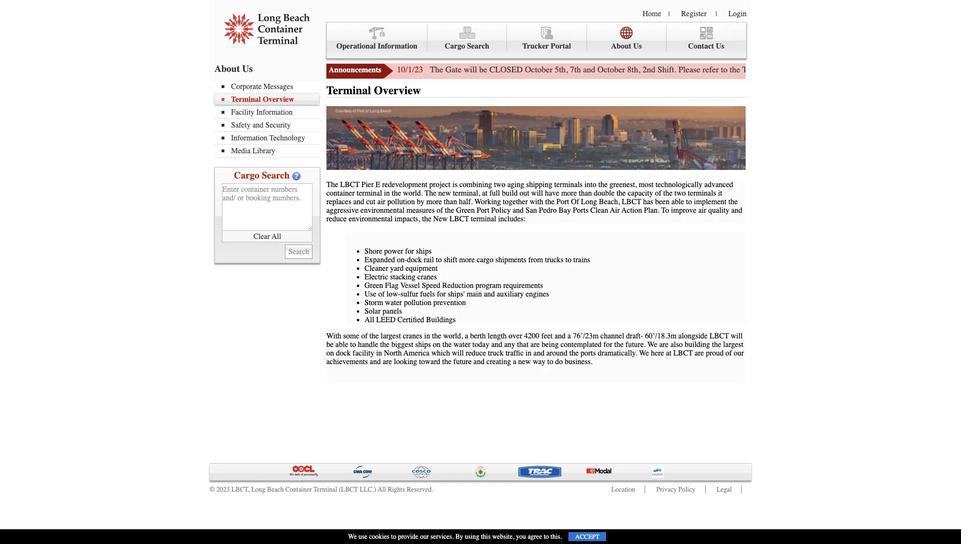 Task type: locate. For each thing, give the bounding box(es) containing it.
0 horizontal spatial two
[[494, 181, 506, 189]]

the left future.
[[615, 341, 624, 349]]

(lbct
[[339, 486, 358, 494]]

0 horizontal spatial all
[[272, 232, 281, 241]]

1 horizontal spatial dock
[[407, 256, 422, 264]]

0 horizontal spatial october
[[525, 64, 553, 75]]

1 horizontal spatial terminal
[[471, 215, 497, 223]]

contact
[[689, 42, 714, 51]]

1 vertical spatial green
[[365, 282, 383, 290]]

0 horizontal spatial dock
[[336, 349, 351, 358]]

all left leed
[[365, 316, 374, 325]]

for right details
[[920, 64, 930, 75]]

air
[[378, 198, 386, 206], [699, 206, 707, 215]]

october
[[525, 64, 553, 75], [598, 64, 626, 75]]

at inside the lbct pier e redevelopment project is combining two aging shipping terminals into the greenest, most technologically advanced container terminal in the world. the new terminal, at full build out will have more than double the capacity of the two terminals it replaces and cut air pollution by more than half. working together with the port of long beach, lbct has been able to implement the aggressive environmental measures of the green port policy and san pedro bay ports clean air action plan. to improve air quality and reduce environmental impacts, the new lbct terminal includes:
[[482, 189, 488, 198]]

cranes inside with some of the largest cranes in the world, a berth length over 4200 feet and a 76'/23m channel draft- 60'/18.3m alongside lbct will be able to handle the biggest ships on the water today and any that are being contemplated for the future. we are also building the largest on dock facility in north america which will reduce truck traffic in and around the ports dramatically. we here at lbct are proud of our achievements and are looking toward the future and creating a new way to do business.​
[[403, 332, 423, 341]]

1 vertical spatial water
[[454, 341, 471, 349]]

and inside corporate messages terminal overview facility information safety and security information technology media library
[[253, 121, 264, 130]]

0 horizontal spatial search
[[262, 170, 290, 181]]

5th,
[[555, 64, 568, 75]]

0 vertical spatial menu bar
[[327, 22, 747, 59]]

to left provide
[[391, 534, 397, 542]]

60'/18.3m
[[645, 332, 677, 341]]

today
[[473, 341, 490, 349]]

0 vertical spatial reduce
[[327, 215, 347, 223]]

all right clear
[[272, 232, 281, 241]]

green down terminal,
[[456, 206, 475, 215]]

0 horizontal spatial water
[[385, 299, 402, 307]]

channel
[[601, 332, 625, 341]]

terminals up the of in the right of the page
[[555, 181, 583, 189]]

about us up corporate
[[215, 63, 253, 74]]

1 vertical spatial reduce
[[466, 349, 486, 358]]

will inside the lbct pier e redevelopment project is combining two aging shipping terminals into the greenest, most technologically advanced container terminal in the world. the new terminal, at full build out will have more than double the capacity of the two terminals it replaces and cut air pollution by more than half. working together with the port of long beach, lbct has been able to implement the aggressive environmental measures of the green port policy and san pedro bay ports clean air action plan. to improve air quality and reduce environmental impacts, the new lbct terminal includes:
[[532, 189, 543, 198]]

menu bar containing corporate messages
[[215, 82, 324, 158]]

water
[[385, 299, 402, 307], [454, 341, 471, 349]]

measures
[[407, 206, 435, 215]]

1 horizontal spatial green
[[456, 206, 475, 215]]

more right have
[[562, 189, 577, 198]]

than up ports
[[579, 189, 592, 198]]

long left beach
[[251, 486, 266, 494]]

auxiliary
[[497, 290, 524, 299]]

4200
[[524, 332, 540, 341]]

power
[[384, 247, 404, 256]]

our
[[734, 349, 744, 358], [420, 534, 429, 542]]

0 horizontal spatial cargo search
[[234, 170, 290, 181]]

terminal down corporate
[[231, 95, 261, 104]]

0 vertical spatial able
[[672, 198, 685, 206]]

lbct up proud
[[710, 332, 729, 341]]

us for the about us link
[[634, 42, 642, 51]]

more right shift
[[459, 256, 475, 264]]

0 vertical spatial ships
[[416, 247, 432, 256]]

0 vertical spatial cranes
[[418, 273, 437, 282]]

is
[[453, 181, 458, 189]]

0 horizontal spatial about
[[215, 63, 240, 74]]

port left the of in the right of the page
[[557, 198, 569, 206]]

water inside with some of the largest cranes in the world, a berth length over 4200 feet and a 76'/23m channel draft- 60'/18.3m alongside lbct will be able to handle the biggest ships on the water today and any that are being contemplated for the future. we are also building the largest on dock facility in north america which will reduce truck traffic in and around the ports dramatically. we here at lbct are proud of our achievements and are looking toward the future and creating a new way to do business.​
[[454, 341, 471, 349]]

1 vertical spatial our
[[420, 534, 429, 542]]

a right creating
[[513, 358, 517, 366]]

0 horizontal spatial terminal
[[357, 189, 382, 198]]

ships
[[416, 247, 432, 256], [416, 341, 431, 349]]

0 vertical spatial green
[[456, 206, 475, 215]]

ships'
[[448, 290, 465, 299]]

policy right privacy
[[679, 486, 696, 494]]

terminal
[[327, 84, 371, 97], [231, 95, 261, 104], [313, 486, 337, 494]]

all inside button
[[272, 232, 281, 241]]

1 horizontal spatial october
[[598, 64, 626, 75]]

0 vertical spatial pollution
[[388, 198, 415, 206]]

impacts,
[[395, 215, 420, 223]]

truck
[[488, 349, 504, 358]]

the
[[430, 64, 443, 75], [327, 181, 338, 189], [425, 189, 437, 198]]

reduce down replaces
[[327, 215, 347, 223]]

0 horizontal spatial menu bar
[[215, 82, 324, 158]]

dock
[[407, 256, 422, 264], [336, 349, 351, 358]]

1 horizontal spatial us
[[634, 42, 642, 51]]

air right cut at the top left
[[378, 198, 386, 206]]

1 vertical spatial cargo
[[234, 170, 260, 181]]

our right proud
[[734, 349, 744, 358]]

all right the llc.)
[[378, 486, 386, 494]]

login
[[729, 10, 747, 18]]

the
[[730, 64, 741, 75], [932, 64, 943, 75], [599, 181, 608, 189], [392, 189, 401, 198], [617, 189, 626, 198], [664, 189, 673, 198], [546, 198, 555, 206], [729, 198, 738, 206], [445, 206, 455, 215], [422, 215, 432, 223], [370, 332, 379, 341], [432, 332, 442, 341], [380, 341, 390, 349], [443, 341, 452, 349], [615, 341, 624, 349], [712, 341, 722, 349], [570, 349, 579, 358], [442, 358, 452, 366]]

container
[[286, 486, 312, 494]]

able up achievements
[[336, 341, 348, 349]]

we
[[648, 341, 658, 349], [640, 349, 649, 358], [348, 534, 357, 542]]

1 horizontal spatial cargo
[[445, 42, 465, 51]]

operational
[[337, 42, 376, 51]]

1 vertical spatial pollution
[[404, 299, 432, 307]]

this
[[481, 534, 491, 542]]

to left the this.
[[544, 534, 549, 542]]

gate right truck
[[765, 64, 781, 75]]

october left the 5th,
[[525, 64, 553, 75]]

bay
[[559, 206, 571, 215]]

dock inside shore power for ships expanded on-dock rail to shift more cargo shipments from trucks to trains cleaner yard equipment electric stacking cranes green flag vessel speed reduction program requirements use of low-sulfur fuels for ships' main and auxiliary engines storm water pollution prevention solar panels all leed certified buildings
[[407, 256, 422, 264]]

terminal right container
[[357, 189, 382, 198]]

0 horizontal spatial at
[[482, 189, 488, 198]]

terminal inside corporate messages terminal overview facility information safety and security information technology media library
[[231, 95, 261, 104]]

2 gate from the left
[[765, 64, 781, 75]]

1 horizontal spatial overview
[[374, 84, 421, 97]]

that
[[517, 341, 529, 349]]

1 horizontal spatial |
[[716, 10, 717, 18]]

of inside shore power for ships expanded on-dock rail to shift more cargo shipments from trucks to trains cleaner yard equipment electric stacking cranes green flag vessel speed reduction program requirements use of low-sulfur fuels for ships' main and auxiliary engines storm water pollution prevention solar panels all leed certified buildings
[[379, 290, 385, 299]]

future
[[454, 358, 472, 366]]

0 horizontal spatial overview
[[263, 95, 294, 104]]

services.
[[431, 534, 454, 542]]

website,
[[493, 534, 515, 542]]

1 horizontal spatial on
[[433, 341, 441, 349]]

us up 8th,
[[634, 42, 642, 51]]

about us
[[611, 42, 642, 51], [215, 63, 253, 74]]

1 vertical spatial all
[[365, 316, 374, 325]]

1 horizontal spatial be
[[479, 64, 488, 75]]

will right building
[[731, 332, 743, 341]]

2 horizontal spatial more
[[562, 189, 577, 198]]

reduce inside the lbct pier e redevelopment project is combining two aging shipping terminals into the greenest, most technologically advanced container terminal in the world. the new terminal, at full build out will have more than double the capacity of the two terminals it replaces and cut air pollution by more than half. working together with the port of long beach, lbct has been able to implement the aggressive environmental measures of the green port policy and san pedro bay ports clean air action plan. to improve air quality and reduce environmental impacts, the new lbct terminal includes:
[[327, 215, 347, 223]]

| right home link
[[669, 10, 670, 18]]

| left login link
[[716, 10, 717, 18]]

green up storm at the left of page
[[365, 282, 383, 290]]

0 vertical spatial at
[[482, 189, 488, 198]]

10/1/23
[[397, 64, 423, 75]]

0 horizontal spatial policy
[[492, 206, 511, 215]]

pier
[[362, 181, 374, 189]]

the up the to
[[664, 189, 673, 198]]

cargo inside cargo search link
[[445, 42, 465, 51]]

will right out
[[532, 189, 543, 198]]

facility
[[231, 108, 255, 117]]

pollution up "certified" in the bottom left of the page
[[404, 299, 432, 307]]

policy
[[492, 206, 511, 215], [679, 486, 696, 494]]

2 horizontal spatial all
[[378, 486, 386, 494]]

contact us link
[[667, 25, 747, 52]]

76'/23m
[[573, 332, 599, 341]]

action
[[622, 206, 642, 215]]

main
[[467, 290, 482, 299]]

lbct down alongside
[[674, 349, 693, 358]]

1 horizontal spatial at
[[666, 349, 672, 358]]

about up 8th,
[[611, 42, 632, 51]]

1 vertical spatial be
[[327, 341, 334, 349]]

of right use
[[379, 290, 385, 299]]

0 horizontal spatial gate
[[446, 64, 462, 75]]

overview down messages
[[263, 95, 294, 104]]

2 horizontal spatial us
[[716, 42, 725, 51]]

1 vertical spatial about us
[[215, 63, 253, 74]]

our right provide
[[420, 534, 429, 542]]

0 horizontal spatial air
[[378, 198, 386, 206]]

0 horizontal spatial green
[[365, 282, 383, 290]]

cleaner
[[365, 264, 388, 273]]

have
[[545, 189, 560, 198]]

able right the to
[[672, 198, 685, 206]]

new left is
[[439, 189, 451, 198]]

all
[[272, 232, 281, 241], [365, 316, 374, 325], [378, 486, 386, 494]]

0 vertical spatial dock
[[407, 256, 422, 264]]

1 horizontal spatial all
[[365, 316, 374, 325]]

1 horizontal spatial menu bar
[[327, 22, 747, 59]]

ships up toward
[[416, 341, 431, 349]]

more
[[562, 189, 577, 198], [427, 198, 442, 206], [459, 256, 475, 264]]

policy down full
[[492, 206, 511, 215]]

1 horizontal spatial air
[[699, 206, 707, 215]]

cranes
[[418, 273, 437, 282], [403, 332, 423, 341]]

menu bar containing operational information
[[327, 22, 747, 59]]

1 horizontal spatial about
[[611, 42, 632, 51]]

1 horizontal spatial able
[[672, 198, 685, 206]]

1 horizontal spatial about us
[[611, 42, 642, 51]]

0 horizontal spatial largest
[[381, 332, 401, 341]]

be
[[479, 64, 488, 75], [327, 341, 334, 349]]

the right by
[[425, 189, 437, 198]]

able inside the lbct pier e redevelopment project is combining two aging shipping terminals into the greenest, most technologically advanced container terminal in the world. the new terminal, at full build out will have more than double the capacity of the two terminals it replaces and cut air pollution by more than half. working together with the port of long beach, lbct has been able to implement the aggressive environmental measures of the green port policy and san pedro bay ports clean air action plan. to improve air quality and reduce environmental impacts, the new lbct terminal includes:
[[672, 198, 685, 206]]

the right with
[[546, 198, 555, 206]]

reduce down berth
[[466, 349, 486, 358]]

be left closed
[[479, 64, 488, 75]]

1 october from the left
[[525, 64, 553, 75]]

toward
[[419, 358, 441, 366]]

be left some at the left bottom of the page
[[327, 341, 334, 349]]

to
[[721, 64, 728, 75], [686, 198, 692, 206], [436, 256, 442, 264], [566, 256, 572, 264], [350, 341, 356, 349], [548, 358, 554, 366], [391, 534, 397, 542], [544, 534, 549, 542]]

pollution down redevelopment
[[388, 198, 415, 206]]

yard
[[390, 264, 404, 273]]

1 horizontal spatial cargo search
[[445, 42, 490, 51]]

0 vertical spatial long
[[581, 198, 597, 206]]

2 vertical spatial information
[[231, 134, 268, 143]]

and right main
[[484, 290, 495, 299]]

on-
[[397, 256, 407, 264]]

able inside with some of the largest cranes in the world, a berth length over 4200 feet and a 76'/23m channel draft- 60'/18.3m alongside lbct will be able to handle the biggest ships on the water today and any that are being contemplated for the future. we are also building the largest on dock facility in north america which will reduce truck traffic in and around the ports dramatically. we here at lbct are proud of our achievements and are looking toward the future and creating a new way to do business.​
[[336, 341, 348, 349]]

about up corporate
[[215, 63, 240, 74]]

ships inside with some of the largest cranes in the world, a berth length over 4200 feet and a 76'/23m channel draft- 60'/18.3m alongside lbct will be able to handle the biggest ships on the water today and any that are being contemplated for the future. we are also building the largest on dock facility in north america which will reduce truck traffic in and around the ports dramatically. we here at lbct are proud of our achievements and are looking toward the future and creating a new way to do business.​
[[416, 341, 431, 349]]

use
[[359, 534, 368, 542]]

0 vertical spatial all
[[272, 232, 281, 241]]

Enter container numbers and/ or booking numbers.  text field
[[222, 184, 313, 231]]

in
[[384, 189, 390, 198], [424, 332, 430, 341], [376, 349, 382, 358], [526, 349, 532, 358]]

and left san
[[513, 206, 524, 215]]

0 horizontal spatial reduce
[[327, 215, 347, 223]]

media
[[231, 147, 251, 155]]

menu bar
[[327, 22, 747, 59], [215, 82, 324, 158]]

us up corporate
[[242, 63, 253, 74]]

we left use
[[348, 534, 357, 542]]

has
[[643, 198, 654, 206]]

0 horizontal spatial able
[[336, 341, 348, 349]]

reserved.
[[407, 486, 434, 494]]

0 horizontal spatial about us
[[215, 63, 253, 74]]

over
[[509, 332, 523, 341]]

to inside the lbct pier e redevelopment project is combining two aging shipping terminals into the greenest, most technologically advanced container terminal in the world. the new terminal, at full build out will have more than double the capacity of the two terminals it replaces and cut air pollution by more than half. working together with the port of long beach, lbct has been able to implement the aggressive environmental measures of the green port policy and san pedro bay ports clean air action plan. to improve air quality and reduce environmental impacts, the new lbct terminal includes:
[[686, 198, 692, 206]]

on left world,
[[433, 341, 441, 349]]

1 horizontal spatial new
[[518, 358, 531, 366]]

overview
[[374, 84, 421, 97], [263, 95, 294, 104]]

None submit
[[285, 245, 313, 259]]

two left the aging
[[494, 181, 506, 189]]

electric
[[365, 273, 388, 282]]

in inside the lbct pier e redevelopment project is combining two aging shipping terminals into the greenest, most technologically advanced container terminal in the world. the new terminal, at full build out will have more than double the capacity of the two terminals it replaces and cut air pollution by more than half. working together with the port of long beach, lbct has been able to implement the aggressive environmental measures of the green port policy and san pedro bay ports clean air action plan. to improve air quality and reduce environmental impacts, the new lbct terminal includes:
[[384, 189, 390, 198]]

the right into
[[599, 181, 608, 189]]

2 vertical spatial all
[[378, 486, 386, 494]]

technologically
[[656, 181, 703, 189]]

1 horizontal spatial more
[[459, 256, 475, 264]]

0 vertical spatial new
[[439, 189, 451, 198]]

announcements
[[329, 66, 382, 74]]

largest
[[381, 332, 401, 341], [724, 341, 744, 349]]

most
[[639, 181, 654, 189]]

1 gate from the left
[[446, 64, 462, 75]]

us right contact
[[716, 42, 725, 51]]

© 2023 lbct, long beach container terminal (lbct llc.) all rights reserved.
[[210, 486, 434, 494]]

on down with
[[327, 349, 334, 358]]

information up security
[[256, 108, 293, 117]]

1 vertical spatial policy
[[679, 486, 696, 494]]

for right ports
[[604, 341, 613, 349]]

air left quality
[[699, 206, 707, 215]]

0 vertical spatial water
[[385, 299, 402, 307]]

trucker portal
[[523, 42, 571, 51]]

0 vertical spatial about
[[611, 42, 632, 51]]

1 vertical spatial new
[[518, 358, 531, 366]]

ships up equipment
[[416, 247, 432, 256]]

gate
[[446, 64, 462, 75], [765, 64, 781, 75]]

more right by
[[427, 198, 442, 206]]

shore
[[365, 247, 383, 256]]

closed
[[490, 64, 523, 75]]

1 horizontal spatial our
[[734, 349, 744, 358]]

0 horizontal spatial be
[[327, 341, 334, 349]]

0 horizontal spatial a
[[465, 332, 469, 341]]

cargo
[[477, 256, 494, 264]]

terminals left it
[[688, 189, 717, 198]]

2023
[[217, 486, 230, 494]]

legal link
[[717, 486, 732, 494]]

than left half.
[[444, 198, 457, 206]]

and right the 7th
[[583, 64, 596, 75]]

0 vertical spatial our
[[734, 349, 744, 358]]

2 | from the left
[[716, 10, 717, 18]]

1 vertical spatial ships
[[416, 341, 431, 349]]

shipments
[[496, 256, 527, 264]]

terminal down working
[[471, 215, 497, 223]]

1 horizontal spatial largest
[[724, 341, 744, 349]]

cranes inside shore power for ships expanded on-dock rail to shift more cargo shipments from trucks to trains cleaner yard equipment electric stacking cranes green flag vessel speed reduction program requirements use of low-sulfur fuels for ships' main and auxiliary engines storm water pollution prevention solar panels all leed certified buildings
[[418, 273, 437, 282]]

operational information
[[337, 42, 418, 51]]

the left 'future'
[[442, 358, 452, 366]]

clear
[[254, 232, 270, 241]]

water down flag
[[385, 299, 402, 307]]

register link
[[682, 10, 707, 18]]

0 vertical spatial cargo
[[445, 42, 465, 51]]

being
[[542, 341, 559, 349]]

1 vertical spatial dock
[[336, 349, 351, 358]]

business.​
[[565, 358, 593, 366]]

information
[[378, 42, 418, 51], [256, 108, 293, 117], [231, 134, 268, 143]]

about
[[611, 42, 632, 51], [215, 63, 240, 74]]

1 vertical spatial menu bar
[[215, 82, 324, 158]]

0 horizontal spatial long
[[251, 486, 266, 494]]

new left way
[[518, 358, 531, 366]]

1 horizontal spatial long
[[581, 198, 597, 206]]



Task type: describe. For each thing, give the bounding box(es) containing it.
clear all
[[254, 232, 281, 241]]

0 vertical spatial be
[[479, 64, 488, 75]]

beach
[[267, 486, 284, 494]]

stacking
[[390, 273, 416, 282]]

capacity
[[628, 189, 654, 198]]

green inside the lbct pier e redevelopment project is combining two aging shipping terminals into the greenest, most technologically advanced container terminal in the world. the new terminal, at full build out will have more than double the capacity of the two terminals it replaces and cut air pollution by more than half. working together with the port of long beach, lbct has been able to implement the aggressive environmental measures of the green port policy and san pedro bay ports clean air action plan. to improve air quality and reduce environmental impacts, the new lbct terminal includes:
[[456, 206, 475, 215]]

we use cookies to provide our services. by using this website, you agree to this.
[[348, 534, 562, 542]]

are left also
[[660, 341, 669, 349]]

pedro
[[539, 206, 557, 215]]

for right fuels
[[437, 290, 446, 299]]

trucker
[[523, 42, 549, 51]]

half.
[[459, 198, 473, 206]]

0 horizontal spatial us
[[242, 63, 253, 74]]

0 horizontal spatial terminals
[[555, 181, 583, 189]]

the down leed
[[370, 332, 379, 341]]

1 vertical spatial terminal
[[471, 215, 497, 223]]

the left new
[[422, 215, 432, 223]]

the up replaces
[[327, 181, 338, 189]]

2nd
[[643, 64, 656, 75]]

1 vertical spatial long
[[251, 486, 266, 494]]

information technology link
[[222, 134, 319, 143]]

contemplated
[[561, 341, 602, 349]]

1 horizontal spatial a
[[513, 358, 517, 366]]

ships inside shore power for ships expanded on-dock rail to shift more cargo shipments from trucks to trains cleaner yard equipment electric stacking cranes green flag vessel speed reduction program requirements use of low-sulfur fuels for ships' main and auxiliary engines storm water pollution prevention solar panels all leed certified buildings
[[416, 247, 432, 256]]

terminal down announcements at the top of the page
[[327, 84, 371, 97]]

our inside with some of the largest cranes in the world, a berth length over 4200 feet and a 76'/23m channel draft- 60'/18.3m alongside lbct will be able to handle the biggest ships on the water today and any that are being contemplated for the future. we are also building the largest on dock facility in north america which will reduce truck traffic in and around the ports dramatically. we here at lbct are proud of our achievements and are looking toward the future and creating a new way to do business.​
[[734, 349, 744, 358]]

of right some at the left bottom of the page
[[361, 332, 368, 341]]

with
[[530, 198, 544, 206]]

leed
[[376, 316, 396, 325]]

terminal left (lbct
[[313, 486, 337, 494]]

for right page at the top right of page
[[841, 64, 851, 75]]

it
[[719, 189, 723, 198]]

rights
[[388, 486, 405, 494]]

0 vertical spatial information
[[378, 42, 418, 51]]

us for contact us link
[[716, 42, 725, 51]]

technology
[[270, 134, 305, 143]]

1 horizontal spatial terminals
[[688, 189, 717, 198]]

login link
[[729, 10, 747, 18]]

1 horizontal spatial port
[[557, 198, 569, 206]]

full
[[490, 189, 500, 198]]

expanded
[[365, 256, 395, 264]]

0 vertical spatial cargo search
[[445, 42, 490, 51]]

0 horizontal spatial cargo
[[234, 170, 260, 181]]

1 vertical spatial cargo search
[[234, 170, 290, 181]]

the right building
[[712, 341, 722, 349]]

and right 'future'
[[474, 358, 485, 366]]

legal
[[717, 486, 732, 494]]

clear all button
[[222, 231, 313, 243]]

lbct left the pier
[[340, 181, 360, 189]]

the left ports
[[570, 349, 579, 358]]

lbct left has
[[622, 198, 642, 206]]

long inside the lbct pier e redevelopment project is combining two aging shipping terminals into the greenest, most technologically advanced container terminal in the world. the new terminal, at full build out will have more than double the capacity of the two terminals it replaces and cut air pollution by more than half. working together with the port of long beach, lbct has been able to implement the aggressive environmental measures of the green port policy and san pedro bay ports clean air action plan. to improve air quality and reduce environmental impacts, the new lbct terminal includes:
[[581, 198, 597, 206]]

8th,
[[628, 64, 641, 75]]

building
[[685, 341, 711, 349]]

storm
[[365, 299, 383, 307]]

refer
[[703, 64, 719, 75]]

for inside with some of the largest cranes in the world, a berth length over 4200 feet and a 76'/23m channel draft- 60'/18.3m alongside lbct will be able to handle the biggest ships on the water today and any that are being contemplated for the future. we are also building the largest on dock facility in north america which will reduce truck traffic in and around the ports dramatically. we here at lbct are proud of our achievements and are looking toward the future and creating a new way to do business.​
[[604, 341, 613, 349]]

1 vertical spatial information
[[256, 108, 293, 117]]

environmental down cut at the top left
[[349, 215, 393, 223]]

trucks
[[545, 256, 564, 264]]

lbct down half.
[[450, 215, 469, 223]]

improve
[[671, 206, 697, 215]]

2 horizontal spatial a
[[568, 332, 571, 341]]

1 horizontal spatial than
[[579, 189, 592, 198]]

reduce inside with some of the largest cranes in the world, a berth length over 4200 feet and a 76'/23m channel draft- 60'/18.3m alongside lbct will be able to handle the biggest ships on the water today and any that are being contemplated for the future. we are also building the largest on dock facility in north america which will reduce truck traffic in and around the ports dramatically. we here at lbct are proud of our achievements and are looking toward the future and creating a new way to do business.​
[[466, 349, 486, 358]]

privacy policy
[[657, 486, 696, 494]]

10/1/23 the gate will be closed october 5th, 7th and october 8th, 2nd shift. please refer to the truck gate hours web page for further gate details for the week
[[397, 64, 962, 75]]

by
[[456, 534, 463, 542]]

been
[[656, 198, 670, 206]]

messages
[[264, 82, 293, 91]]

sulfur
[[401, 290, 419, 299]]

0 horizontal spatial port
[[477, 206, 490, 215]]

agree
[[528, 534, 542, 542]]

corporate messages link
[[222, 82, 319, 91]]

0 vertical spatial about us
[[611, 42, 642, 51]]

lbct,
[[232, 486, 250, 494]]

1 horizontal spatial two
[[675, 189, 686, 198]]

7th
[[570, 64, 581, 75]]

1 horizontal spatial search
[[467, 42, 490, 51]]

achievements
[[327, 358, 368, 366]]

engines
[[526, 290, 549, 299]]

will down cargo search link
[[464, 64, 477, 75]]

length
[[488, 332, 507, 341]]

to left do
[[548, 358, 554, 366]]

to right refer
[[721, 64, 728, 75]]

biggest
[[392, 341, 414, 349]]

and left 'any'
[[492, 341, 503, 349]]

1 | from the left
[[669, 10, 670, 18]]

the left world. on the top left
[[392, 189, 401, 198]]

are right that
[[531, 341, 540, 349]]

web
[[806, 64, 821, 75]]

environmental down the e
[[361, 206, 405, 215]]

and right the feet
[[555, 332, 566, 341]]

register
[[682, 10, 707, 18]]

and inside shore power for ships expanded on-dock rail to shift more cargo shipments from trucks to trains cleaner yard equipment electric stacking cranes green flag vessel speed reduction program requirements use of low-sulfur fuels for ships' main and auxiliary engines storm water pollution prevention solar panels all leed certified buildings
[[484, 290, 495, 299]]

flag
[[385, 282, 399, 290]]

feet
[[542, 332, 553, 341]]

0 horizontal spatial on
[[327, 349, 334, 358]]

1 vertical spatial search
[[262, 170, 290, 181]]

alongside
[[679, 332, 708, 341]]

about inside the about us link
[[611, 42, 632, 51]]

quality
[[709, 206, 730, 215]]

plan.
[[644, 206, 660, 215]]

0 horizontal spatial than
[[444, 198, 457, 206]]

the right double
[[617, 189, 626, 198]]

of right has
[[655, 189, 662, 198]]

page
[[823, 64, 839, 75]]

aggressive
[[327, 206, 359, 215]]

you
[[516, 534, 526, 542]]

home link
[[643, 10, 662, 18]]

the down buildings
[[443, 341, 452, 349]]

of right proud
[[726, 349, 732, 358]]

new inside the lbct pier e redevelopment project is combining two aging shipping terminals into the greenest, most technologically advanced container terminal in the world. the new terminal, at full build out will have more than double the capacity of the two terminals it replaces and cut air pollution by more than half. working together with the port of long beach, lbct has been able to implement the aggressive environmental measures of the green port policy and san pedro bay ports clean air action plan. to improve air quality and reduce environmental impacts, the new lbct terminal includes:
[[439, 189, 451, 198]]

to left trains
[[566, 256, 572, 264]]

the left week
[[932, 64, 943, 75]]

in left way
[[526, 349, 532, 358]]

cookies
[[369, 534, 390, 542]]

policy inside the lbct pier e redevelopment project is combining two aging shipping terminals into the greenest, most technologically advanced container terminal in the world. the new terminal, at full build out will have more than double the capacity of the two terminals it replaces and cut air pollution by more than half. working together with the port of long beach, lbct has been able to implement the aggressive environmental measures of the green port policy and san pedro bay ports clean air action plan. to improve air quality and reduce environmental impacts, the new lbct terminal includes:
[[492, 206, 511, 215]]

america
[[404, 349, 430, 358]]

overview inside corporate messages terminal overview facility information safety and security information technology media library
[[263, 95, 294, 104]]

are left looking on the bottom left of the page
[[383, 358, 392, 366]]

combining
[[460, 181, 492, 189]]

around
[[547, 349, 568, 358]]

home
[[643, 10, 662, 18]]

the right 10/1/23
[[430, 64, 443, 75]]

together
[[503, 198, 528, 206]]

traffic
[[506, 349, 524, 358]]

handle
[[358, 341, 378, 349]]

are left proud
[[695, 349, 704, 358]]

the left half.
[[445, 206, 455, 215]]

at inside with some of the largest cranes in the world, a berth length over 4200 feet and a 76'/23m channel draft- 60'/18.3m alongside lbct will be able to handle the biggest ships on the water today and any that are being contemplated for the future. we are also building the largest on dock facility in north america which will reduce truck traffic in and around the ports dramatically. we here at lbct are proud of our achievements and are looking toward the future and creating a new way to do business.​
[[666, 349, 672, 358]]

the left truck
[[730, 64, 741, 75]]

more inside shore power for ships expanded on-dock rail to shift more cargo shipments from trucks to trains cleaner yard equipment electric stacking cranes green flag vessel speed reduction program requirements use of low-sulfur fuels for ships' main and auxiliary engines storm water pollution prevention solar panels all leed certified buildings
[[459, 256, 475, 264]]

0 horizontal spatial more
[[427, 198, 442, 206]]

draft-
[[627, 332, 643, 341]]

in left north
[[376, 349, 382, 358]]

greenest,
[[610, 181, 637, 189]]

to right rail
[[436, 256, 442, 264]]

also
[[671, 341, 683, 349]]

be inside with some of the largest cranes in the world, a berth length over 4200 feet and a 76'/23m channel draft- 60'/18.3m alongside lbct will be able to handle the biggest ships on the water today and any that are being contemplated for the future. we are also building the largest on dock facility in north america which will reduce truck traffic in and around the ports dramatically. we here at lbct are proud of our achievements and are looking toward the future and creating a new way to do business.​
[[327, 341, 334, 349]]

2 october from the left
[[598, 64, 626, 75]]

accept
[[576, 534, 600, 541]]

and down "handle"
[[370, 358, 381, 366]]

program
[[476, 282, 502, 290]]

way
[[533, 358, 546, 366]]

to left "handle"
[[350, 341, 356, 349]]

in up america
[[424, 332, 430, 341]]

future.
[[626, 341, 646, 349]]

operational information link
[[327, 25, 428, 52]]

from
[[529, 256, 543, 264]]

the right it
[[729, 198, 738, 206]]

shift
[[444, 256, 458, 264]]

berth
[[470, 332, 486, 341]]

low-
[[387, 290, 401, 299]]

green inside shore power for ships expanded on-dock rail to shift more cargo shipments from trucks to trains cleaner yard equipment electric stacking cranes green flag vessel speed reduction program requirements use of low-sulfur fuels for ships' main and auxiliary engines storm water pollution prevention solar panels all leed certified buildings
[[365, 282, 383, 290]]

all inside shore power for ships expanded on-dock rail to shift more cargo shipments from trucks to trains cleaner yard equipment electric stacking cranes green flag vessel speed reduction program requirements use of low-sulfur fuels for ships' main and auxiliary engines storm water pollution prevention solar panels all leed certified buildings
[[365, 316, 374, 325]]

water inside shore power for ships expanded on-dock rail to shift more cargo shipments from trucks to trains cleaner yard equipment electric stacking cranes green flag vessel speed reduction program requirements use of low-sulfur fuels for ships' main and auxiliary engines storm water pollution prevention solar panels all leed certified buildings
[[385, 299, 402, 307]]

fuels
[[420, 290, 435, 299]]

about us link
[[587, 25, 667, 52]]

and left around
[[534, 349, 545, 358]]

0 vertical spatial terminal
[[357, 189, 382, 198]]

will right 'which'
[[452, 349, 464, 358]]

and right quality
[[732, 206, 743, 215]]

pollution inside the lbct pier e redevelopment project is combining two aging shipping terminals into the greenest, most technologically advanced container terminal in the world. the new terminal, at full build out will have more than double the capacity of the two terminals it replaces and cut air pollution by more than half. working together with the port of long beach, lbct has been able to implement the aggressive environmental measures of the green port policy and san pedro bay ports clean air action plan. to improve air quality and reduce environmental impacts, the new lbct terminal includes:
[[388, 198, 415, 206]]

terminal overview link
[[222, 95, 319, 104]]

out
[[520, 189, 530, 198]]

aging
[[508, 181, 525, 189]]

dock inside with some of the largest cranes in the world, a berth length over 4200 feet and a 76'/23m channel draft- 60'/18.3m alongside lbct will be able to handle the biggest ships on the water today and any that are being contemplated for the future. we are also building the largest on dock facility in north america which will reduce truck traffic in and around the ports dramatically. we here at lbct are proud of our achievements and are looking toward the future and creating a new way to do business.​
[[336, 349, 351, 358]]

and left cut at the top left
[[353, 198, 365, 206]]

shore power for ships expanded on-dock rail to shift more cargo shipments from trucks to trains cleaner yard equipment electric stacking cranes green flag vessel speed reduction program requirements use of low-sulfur fuels for ships' main and auxiliary engines storm water pollution prevention solar panels all leed certified buildings
[[365, 247, 591, 325]]

implement
[[694, 198, 727, 206]]

prevention
[[434, 299, 466, 307]]

terminal,
[[453, 189, 480, 198]]

new
[[434, 215, 448, 223]]

of right measures
[[437, 206, 443, 215]]

the left world,
[[432, 332, 442, 341]]

we right future.
[[648, 341, 658, 349]]

vessel
[[401, 282, 420, 290]]

by
[[417, 198, 425, 206]]

new inside with some of the largest cranes in the world, a berth length over 4200 feet and a 76'/23m channel draft- 60'/18.3m alongside lbct will be able to handle the biggest ships on the water today and any that are being contemplated for the future. we are also building the largest on dock facility in north america which will reduce truck traffic in and around the ports dramatically. we here at lbct are proud of our achievements and are looking toward the future and creating a new way to do business.​
[[518, 358, 531, 366]]

1 vertical spatial about
[[215, 63, 240, 74]]

into
[[585, 181, 597, 189]]

please
[[679, 64, 701, 75]]

0 horizontal spatial our
[[420, 534, 429, 542]]

buildings
[[426, 316, 456, 325]]

privacy policy link
[[657, 486, 696, 494]]

1 horizontal spatial policy
[[679, 486, 696, 494]]

the right "handle"
[[380, 341, 390, 349]]

for right power
[[405, 247, 414, 256]]

pollution inside shore power for ships expanded on-dock rail to shift more cargo shipments from trucks to trains cleaner yard equipment electric stacking cranes green flag vessel speed reduction program requirements use of low-sulfur fuels for ships' main and auxiliary engines storm water pollution prevention solar panels all leed certified buildings
[[404, 299, 432, 307]]

we left here
[[640, 349, 649, 358]]

do
[[556, 358, 563, 366]]



Task type: vqa. For each thing, say whether or not it's contained in the screenshot.
the Appointment Dashboard "link"
no



